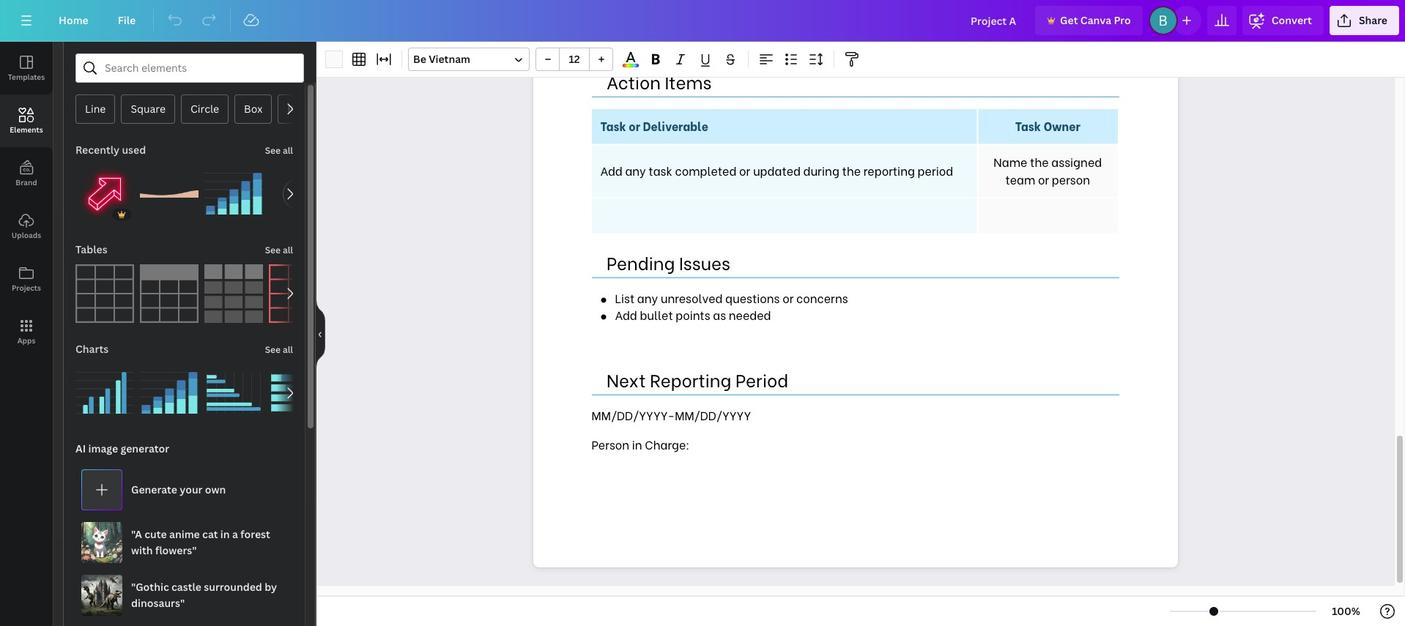 Task type: vqa. For each thing, say whether or not it's contained in the screenshot.
Generate
yes



Task type: locate. For each thing, give the bounding box(es) containing it.
0 vertical spatial see
[[265, 144, 281, 157]]

templates button
[[0, 42, 53, 95]]

share button
[[1330, 6, 1400, 35]]

a
[[232, 528, 238, 542]]

questions
[[726, 290, 780, 307]]

see
[[265, 144, 281, 157], [265, 244, 281, 257], [265, 344, 281, 356]]

100% button
[[1323, 600, 1371, 624]]

square
[[131, 102, 166, 116]]

3 all from the top
[[283, 344, 293, 356]]

mm/dd/yyyy
[[675, 407, 751, 424]]

None text field
[[533, 0, 1178, 568]]

see all
[[265, 144, 293, 157], [265, 244, 293, 257], [265, 344, 293, 356]]

1 add this table to the canvas image from the left
[[75, 265, 134, 323]]

3 see from the top
[[265, 344, 281, 356]]

100%
[[1333, 605, 1361, 619]]

square button
[[121, 95, 175, 124]]

uploads
[[12, 230, 41, 240]]

add this table to the canvas image
[[75, 265, 134, 323], [140, 265, 199, 323], [204, 265, 263, 323], [269, 265, 328, 323]]

charts button
[[74, 335, 110, 364]]

hide image
[[316, 299, 325, 369]]

rectangle button
[[278, 95, 346, 124]]

all for recently used
[[283, 144, 293, 157]]

2 all from the top
[[283, 244, 293, 257]]

in right the person
[[632, 436, 642, 453]]

"gothic castle surrounded by dinosaurs"
[[131, 580, 277, 611]]

all for charts
[[283, 344, 293, 356]]

templates
[[8, 72, 45, 82]]

add
[[615, 306, 637, 323]]

in inside "a cute anime cat in a forest with flowers"
[[220, 528, 230, 542]]

list
[[615, 290, 635, 307]]

group
[[536, 48, 613, 71], [75, 156, 134, 224], [205, 156, 263, 224], [140, 165, 199, 224], [75, 355, 134, 423], [140, 355, 199, 423], [204, 355, 263, 423], [269, 364, 328, 423]]

box button
[[235, 95, 272, 124]]

be
[[413, 52, 426, 66]]

0 vertical spatial all
[[283, 144, 293, 157]]

1 vertical spatial see all
[[265, 244, 293, 257]]

dinosaurs"
[[131, 597, 185, 611]]

4 add this table to the canvas image from the left
[[269, 265, 328, 323]]

see for tables
[[265, 244, 281, 257]]

get canva pro
[[1061, 13, 1131, 27]]

"gothic
[[131, 580, 169, 594]]

anime
[[169, 528, 200, 542]]

home link
[[47, 6, 100, 35]]

3 see all from the top
[[265, 344, 293, 356]]

uploads button
[[0, 200, 53, 253]]

box
[[244, 102, 263, 116]]

0 vertical spatial see all button
[[264, 136, 295, 165]]

apps
[[17, 336, 35, 346]]

1 vertical spatial in
[[220, 528, 230, 542]]

see for recently used
[[265, 144, 281, 157]]

1 vertical spatial see all button
[[264, 235, 295, 265]]

3 add this table to the canvas image from the left
[[204, 265, 263, 323]]

1 see from the top
[[265, 144, 281, 157]]

be vietnam
[[413, 52, 471, 66]]

see all for charts
[[265, 344, 293, 356]]

1 all from the top
[[283, 144, 293, 157]]

2 see from the top
[[265, 244, 281, 257]]

or
[[783, 290, 794, 307]]

1 see all button from the top
[[264, 136, 295, 165]]

get
[[1061, 13, 1078, 27]]

1 vertical spatial all
[[283, 244, 293, 257]]

flowers"
[[155, 544, 197, 558]]

1 see all from the top
[[265, 144, 293, 157]]

2 see all from the top
[[265, 244, 293, 257]]

list any unresolved questions or concerns add bullet points as needed
[[615, 290, 848, 323]]

recently used button
[[74, 136, 147, 165]]

0 vertical spatial see all
[[265, 144, 293, 157]]

2 vertical spatial see
[[265, 344, 281, 356]]

circle button
[[181, 95, 229, 124]]

1 vertical spatial see
[[265, 244, 281, 257]]

projects
[[12, 283, 41, 293]]

2 see all button from the top
[[264, 235, 295, 265]]

apps button
[[0, 306, 53, 358]]

see all button
[[264, 136, 295, 165], [264, 235, 295, 265], [264, 335, 295, 364]]

2 vertical spatial see all button
[[264, 335, 295, 364]]

generate
[[131, 483, 177, 497]]

mm/dd/yyyy-
[[592, 407, 675, 424]]

brand button
[[0, 147, 53, 200]]

elements button
[[0, 95, 53, 147]]

1 horizontal spatial in
[[632, 436, 642, 453]]

be vietnam button
[[408, 48, 530, 71]]

generate your own
[[131, 483, 226, 497]]

in left a
[[220, 528, 230, 542]]

side panel tab list
[[0, 42, 53, 358]]

with
[[131, 544, 153, 558]]

file
[[118, 13, 136, 27]]

see all for tables
[[265, 244, 293, 257]]

3 see all button from the top
[[264, 335, 295, 364]]

see all button for tables
[[264, 235, 295, 265]]

2 vertical spatial all
[[283, 344, 293, 356]]

charge:
[[645, 436, 690, 453]]

in
[[632, 436, 642, 453], [220, 528, 230, 542]]

0 horizontal spatial in
[[220, 528, 230, 542]]

2 vertical spatial see all
[[265, 344, 293, 356]]

all
[[283, 144, 293, 157], [283, 244, 293, 257], [283, 344, 293, 356]]

image
[[88, 442, 118, 456]]

ai image generator
[[75, 442, 169, 456]]

surrounded
[[204, 580, 262, 594]]

pro
[[1114, 13, 1131, 27]]

tables button
[[74, 235, 109, 265]]

tables
[[75, 243, 107, 257]]

main menu bar
[[0, 0, 1406, 42]]



Task type: describe. For each thing, give the bounding box(es) containing it.
rectangle
[[287, 102, 337, 116]]

as
[[713, 306, 726, 323]]

see all button for charts
[[264, 335, 295, 364]]

unresolved
[[661, 290, 723, 307]]

forest
[[241, 528, 270, 542]]

recently
[[75, 143, 120, 157]]

person
[[592, 436, 630, 453]]

color range image
[[623, 64, 639, 67]]

circle
[[191, 102, 219, 116]]

#fafafa image
[[325, 51, 343, 68]]

castle
[[172, 580, 201, 594]]

used
[[122, 143, 146, 157]]

– – number field
[[564, 52, 585, 66]]

concerns
[[797, 290, 848, 307]]

convert
[[1272, 13, 1313, 27]]

see all for recently used
[[265, 144, 293, 157]]

none text field containing list any unresolved questions or concerns
[[533, 0, 1178, 568]]

canva
[[1081, 13, 1112, 27]]

ai
[[75, 442, 86, 456]]

points
[[676, 306, 711, 323]]

needed
[[729, 306, 771, 323]]

person in charge:
[[592, 436, 692, 453]]

vietnam
[[429, 52, 471, 66]]

line
[[85, 102, 106, 116]]

get canva pro button
[[1036, 6, 1143, 35]]

neon red 3d isometric right arrow image
[[75, 165, 134, 224]]

Search elements search field
[[105, 54, 275, 82]]

own
[[205, 483, 226, 497]]

generator
[[121, 442, 169, 456]]

elements
[[10, 125, 43, 135]]

mm/dd/yyyy-mm/dd/yyyy
[[592, 407, 751, 424]]

cute
[[145, 528, 167, 542]]

any
[[638, 290, 658, 307]]

brand
[[16, 177, 37, 188]]

2 add this table to the canvas image from the left
[[140, 265, 199, 323]]

see all button for recently used
[[264, 136, 295, 165]]

Design title text field
[[959, 6, 1030, 35]]

home
[[59, 13, 89, 27]]

convert button
[[1243, 6, 1324, 35]]

"a cute anime cat in a forest with flowers"
[[131, 528, 270, 558]]

share
[[1359, 13, 1388, 27]]

bullet
[[640, 306, 673, 323]]

abstract border image
[[140, 165, 199, 224]]

"a
[[131, 528, 142, 542]]

by
[[265, 580, 277, 594]]

line button
[[75, 95, 115, 124]]

projects button
[[0, 253, 53, 306]]

file button
[[106, 6, 147, 35]]

your
[[180, 483, 203, 497]]

cat
[[202, 528, 218, 542]]

all for tables
[[283, 244, 293, 257]]

see for charts
[[265, 344, 281, 356]]

recently used
[[75, 143, 146, 157]]

0 vertical spatial in
[[632, 436, 642, 453]]

charts
[[75, 342, 109, 356]]



